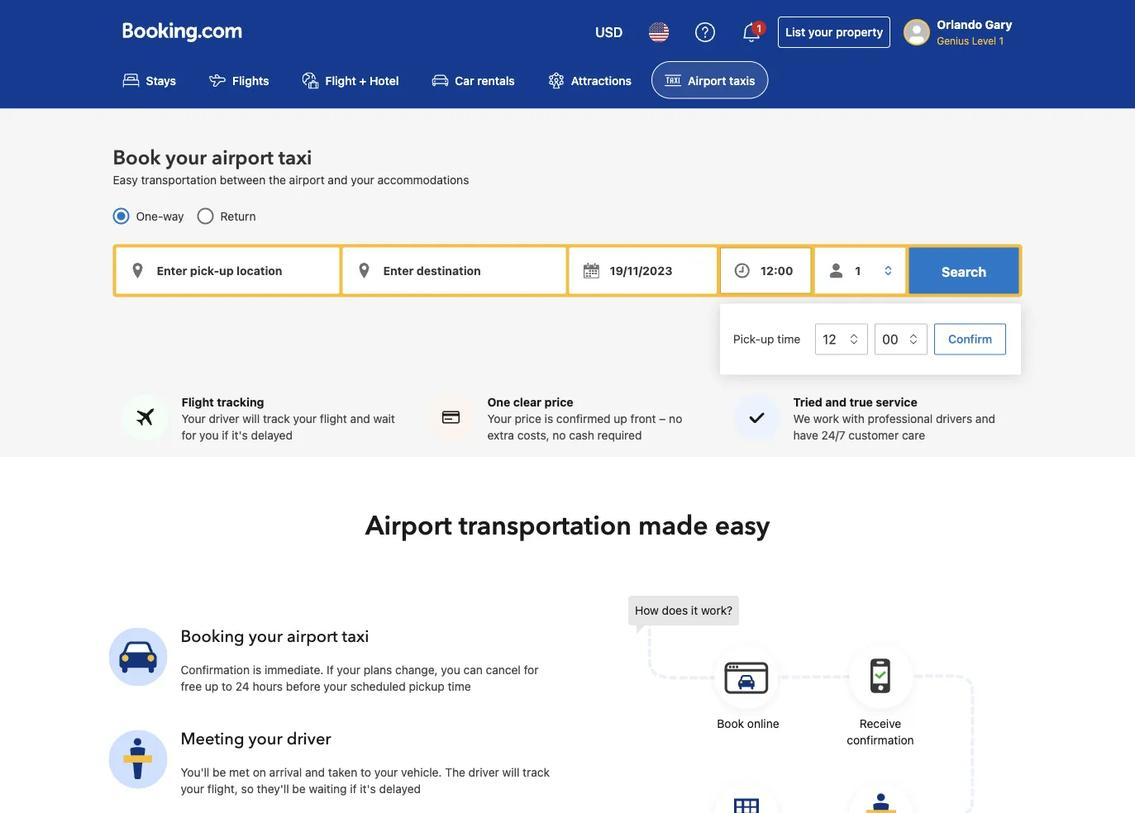 Task type: locate. For each thing, give the bounding box(es) containing it.
track inside flight tracking your driver will track your flight and wait for you if it's delayed
[[263, 412, 290, 426]]

flight left tracking
[[181, 395, 214, 409]]

you'll
[[181, 766, 209, 780]]

19/11/2023
[[610, 264, 673, 277]]

0 vertical spatial you
[[199, 429, 219, 442]]

you
[[199, 429, 219, 442], [441, 663, 460, 677]]

is inside one clear price your price is confirmed up front – no extra costs, no cash required
[[545, 412, 553, 426]]

1 vertical spatial if
[[350, 782, 357, 796]]

no left cash
[[553, 429, 566, 442]]

0 horizontal spatial your
[[181, 412, 206, 426]]

flight inside flight tracking your driver will track your flight and wait for you if it's delayed
[[181, 395, 214, 409]]

driver right the
[[469, 766, 499, 780]]

easy
[[113, 173, 138, 186]]

required
[[598, 429, 642, 442]]

2 horizontal spatial up
[[761, 332, 774, 346]]

0 horizontal spatial 1
[[757, 22, 762, 34]]

your
[[181, 412, 206, 426], [487, 412, 512, 426]]

0 vertical spatial book
[[113, 145, 161, 172]]

0 horizontal spatial will
[[243, 412, 260, 426]]

flight + hotel
[[325, 73, 399, 87]]

0 horizontal spatial no
[[553, 429, 566, 442]]

2 vertical spatial driver
[[469, 766, 499, 780]]

orlando
[[937, 18, 983, 31]]

you inside flight tracking your driver will track your flight and wait for you if it's delayed
[[199, 429, 219, 442]]

track right the
[[523, 766, 550, 780]]

one
[[487, 395, 510, 409]]

1 down the "gary"
[[999, 35, 1004, 46]]

Enter destination text field
[[343, 247, 566, 294]]

airport up the 'between'
[[212, 145, 274, 172]]

and inside you'll be met on arrival and taken to your vehicle. the driver will track your flight, so they'll be waiting if it's delayed
[[305, 766, 325, 780]]

your inside flight tracking your driver will track your flight and wait for you if it's delayed
[[181, 412, 206, 426]]

1 horizontal spatial flight
[[325, 73, 356, 87]]

is
[[545, 412, 553, 426], [253, 663, 262, 677]]

price up confirmed
[[545, 395, 574, 409]]

0 horizontal spatial airport
[[365, 508, 452, 544]]

taxi for book
[[278, 145, 312, 172]]

0 horizontal spatial price
[[515, 412, 542, 426]]

1 horizontal spatial will
[[502, 766, 520, 780]]

12:00
[[761, 264, 793, 277]]

1 vertical spatial taxi
[[342, 626, 369, 649]]

it's right waiting
[[360, 782, 376, 796]]

if down tracking
[[222, 429, 229, 442]]

no right –
[[669, 412, 682, 426]]

1 horizontal spatial transportation
[[459, 508, 632, 544]]

1 vertical spatial delayed
[[379, 782, 421, 796]]

delayed down tracking
[[251, 429, 293, 442]]

delayed down "vehicle."
[[379, 782, 421, 796]]

up up required
[[614, 412, 627, 426]]

extra
[[487, 429, 514, 442]]

2 your from the left
[[487, 412, 512, 426]]

1 horizontal spatial it's
[[360, 782, 376, 796]]

before
[[286, 680, 321, 694]]

1 horizontal spatial if
[[350, 782, 357, 796]]

your left flight
[[293, 412, 317, 426]]

to left '24'
[[222, 680, 232, 694]]

car rentals
[[455, 73, 515, 87]]

book inside book your airport taxi easy transportation between the airport and your accommodations
[[113, 145, 161, 172]]

0 vertical spatial up
[[761, 332, 774, 346]]

book for online
[[717, 717, 744, 731]]

0 horizontal spatial be
[[213, 766, 226, 780]]

0 horizontal spatial for
[[181, 429, 196, 442]]

track down tracking
[[263, 412, 290, 426]]

up
[[761, 332, 774, 346], [614, 412, 627, 426], [205, 680, 219, 694]]

for inside confirmation is immediate. if your plans change, you can cancel for free up to 24 hours before your scheduled pickup time
[[524, 663, 539, 677]]

book up easy
[[113, 145, 161, 172]]

0 vertical spatial 1
[[757, 22, 762, 34]]

1 horizontal spatial your
[[487, 412, 512, 426]]

1 vertical spatial will
[[502, 766, 520, 780]]

0 vertical spatial flight
[[325, 73, 356, 87]]

to inside you'll be met on arrival and taken to your vehicle. the driver will track your flight, so they'll be waiting if it's delayed
[[361, 766, 371, 780]]

0 horizontal spatial you
[[199, 429, 219, 442]]

0 vertical spatial no
[[669, 412, 682, 426]]

0 vertical spatial to
[[222, 680, 232, 694]]

to
[[222, 680, 232, 694], [361, 766, 371, 780]]

driver down tracking
[[209, 412, 239, 426]]

0 vertical spatial will
[[243, 412, 260, 426]]

time inside confirmation is immediate. if your plans change, you can cancel for free up to 24 hours before your scheduled pickup time
[[448, 680, 471, 694]]

1 horizontal spatial be
[[292, 782, 306, 796]]

be down arrival
[[292, 782, 306, 796]]

how does it work?
[[635, 604, 733, 618]]

0 vertical spatial it's
[[232, 429, 248, 442]]

book
[[113, 145, 161, 172], [717, 717, 744, 731]]

driver
[[209, 412, 239, 426], [287, 728, 331, 751], [469, 766, 499, 780]]

0 vertical spatial delayed
[[251, 429, 293, 442]]

list
[[786, 25, 806, 39]]

confirmed
[[556, 412, 611, 426]]

taxi
[[278, 145, 312, 172], [342, 626, 369, 649]]

and up waiting
[[305, 766, 325, 780]]

booking airport taxi image
[[628, 596, 976, 814], [109, 628, 167, 687], [109, 730, 167, 789]]

taken
[[328, 766, 357, 780]]

for for flight tracking your driver will track your flight and wait for you if it's delayed
[[181, 429, 196, 442]]

1 horizontal spatial delayed
[[379, 782, 421, 796]]

driver inside you'll be met on arrival and taken to your vehicle. the driver will track your flight, so they'll be waiting if it's delayed
[[469, 766, 499, 780]]

taxis
[[729, 73, 755, 87]]

if inside flight tracking your driver will track your flight and wait for you if it's delayed
[[222, 429, 229, 442]]

airport right the the
[[289, 173, 325, 186]]

usd button
[[585, 12, 633, 52]]

1 horizontal spatial up
[[614, 412, 627, 426]]

airport
[[212, 145, 274, 172], [289, 173, 325, 186], [287, 626, 338, 649]]

1 horizontal spatial no
[[669, 412, 682, 426]]

free
[[181, 680, 202, 694]]

0 horizontal spatial if
[[222, 429, 229, 442]]

1 vertical spatial for
[[524, 663, 539, 677]]

your
[[809, 25, 833, 39], [166, 145, 207, 172], [351, 173, 374, 186], [293, 412, 317, 426], [249, 626, 283, 649], [337, 663, 360, 677], [324, 680, 347, 694], [248, 728, 283, 751], [374, 766, 398, 780], [181, 782, 204, 796]]

will down tracking
[[243, 412, 260, 426]]

0 vertical spatial transportation
[[141, 173, 217, 186]]

1 vertical spatial flight
[[181, 395, 214, 409]]

easy
[[715, 508, 770, 544]]

and left wait
[[350, 412, 370, 426]]

1
[[757, 22, 762, 34], [999, 35, 1004, 46]]

we
[[793, 412, 810, 426]]

scheduled
[[350, 680, 406, 694]]

0 vertical spatial if
[[222, 429, 229, 442]]

hotel
[[370, 73, 399, 87]]

1 horizontal spatial book
[[717, 717, 744, 731]]

1 vertical spatial it's
[[360, 782, 376, 796]]

Enter pick-up location text field
[[116, 247, 339, 294]]

and up the work
[[825, 395, 847, 409]]

1 vertical spatial airport
[[365, 508, 452, 544]]

work
[[814, 412, 839, 426]]

pick-up time
[[734, 332, 801, 346]]

1 vertical spatial up
[[614, 412, 627, 426]]

0 vertical spatial airport
[[688, 73, 726, 87]]

1 vertical spatial book
[[717, 717, 744, 731]]

flight + hotel link
[[289, 61, 412, 99]]

time right "pick-" in the top right of the page
[[778, 332, 801, 346]]

2 vertical spatial airport
[[287, 626, 338, 649]]

1 vertical spatial to
[[361, 766, 371, 780]]

list your property link
[[778, 17, 891, 48]]

meeting your driver
[[181, 728, 331, 751]]

book left online
[[717, 717, 744, 731]]

0 horizontal spatial delayed
[[251, 429, 293, 442]]

pick-
[[734, 332, 761, 346]]

1 horizontal spatial airport
[[688, 73, 726, 87]]

flights link
[[196, 61, 282, 99]]

1 vertical spatial airport
[[289, 173, 325, 186]]

up down "12:00" button
[[761, 332, 774, 346]]

1 horizontal spatial 1
[[999, 35, 1004, 46]]

and
[[328, 173, 348, 186], [825, 395, 847, 409], [350, 412, 370, 426], [976, 412, 996, 426], [305, 766, 325, 780]]

transportation inside book your airport taxi easy transportation between the airport and your accommodations
[[141, 173, 217, 186]]

vehicle.
[[401, 766, 442, 780]]

book for your
[[113, 145, 161, 172]]

0 horizontal spatial transportation
[[141, 173, 217, 186]]

taxi up the the
[[278, 145, 312, 172]]

0 horizontal spatial is
[[253, 663, 262, 677]]

return
[[220, 209, 256, 223]]

your right if at the bottom of page
[[337, 663, 360, 677]]

you left can
[[441, 663, 460, 677]]

1 your from the left
[[181, 412, 206, 426]]

your inside flight tracking your driver will track your flight and wait for you if it's delayed
[[293, 412, 317, 426]]

delayed
[[251, 429, 293, 442], [379, 782, 421, 796]]

0 vertical spatial taxi
[[278, 145, 312, 172]]

is up costs,
[[545, 412, 553, 426]]

taxi inside book your airport taxi easy transportation between the airport and your accommodations
[[278, 145, 312, 172]]

0 horizontal spatial taxi
[[278, 145, 312, 172]]

0 horizontal spatial it's
[[232, 429, 248, 442]]

2 horizontal spatial driver
[[469, 766, 499, 780]]

it's inside flight tracking your driver will track your flight and wait for you if it's delayed
[[232, 429, 248, 442]]

and right the the
[[328, 173, 348, 186]]

0 horizontal spatial up
[[205, 680, 219, 694]]

0 vertical spatial track
[[263, 412, 290, 426]]

0 horizontal spatial flight
[[181, 395, 214, 409]]

0 vertical spatial is
[[545, 412, 553, 426]]

1 horizontal spatial is
[[545, 412, 553, 426]]

flight left +
[[325, 73, 356, 87]]

up down confirmation
[[205, 680, 219, 694]]

cancel
[[486, 663, 521, 677]]

up inside confirmation is immediate. if your plans change, you can cancel for free up to 24 hours before your scheduled pickup time
[[205, 680, 219, 694]]

0 vertical spatial driver
[[209, 412, 239, 426]]

1 horizontal spatial to
[[361, 766, 371, 780]]

your inside one clear price your price is confirmed up front – no extra costs, no cash required
[[487, 412, 512, 426]]

airport inside 'link'
[[688, 73, 726, 87]]

1 vertical spatial track
[[523, 766, 550, 780]]

for inside flight tracking your driver will track your flight and wait for you if it's delayed
[[181, 429, 196, 442]]

driver up arrival
[[287, 728, 331, 751]]

1 vertical spatial 1
[[999, 35, 1004, 46]]

taxi up plans in the bottom left of the page
[[342, 626, 369, 649]]

price down clear
[[515, 412, 542, 426]]

0 vertical spatial time
[[778, 332, 801, 346]]

1 horizontal spatial track
[[523, 766, 550, 780]]

receive
[[860, 717, 901, 731]]

you inside confirmation is immediate. if your plans change, you can cancel for free up to 24 hours before your scheduled pickup time
[[441, 663, 460, 677]]

cash
[[569, 429, 594, 442]]

airport up if at the bottom of page
[[287, 626, 338, 649]]

1 horizontal spatial taxi
[[342, 626, 369, 649]]

one-
[[136, 209, 163, 223]]

1 horizontal spatial driver
[[287, 728, 331, 751]]

on
[[253, 766, 266, 780]]

1 button
[[732, 12, 772, 52]]

airport
[[688, 73, 726, 87], [365, 508, 452, 544]]

1 horizontal spatial for
[[524, 663, 539, 677]]

is up hours
[[253, 663, 262, 677]]

booking airport taxi image for booking your airport taxi
[[109, 628, 167, 687]]

does
[[662, 604, 688, 618]]

2 vertical spatial up
[[205, 680, 219, 694]]

0 vertical spatial for
[[181, 429, 196, 442]]

track inside you'll be met on arrival and taken to your vehicle. the driver will track your flight, so they'll be waiting if it's delayed
[[523, 766, 550, 780]]

0 horizontal spatial to
[[222, 680, 232, 694]]

flight
[[320, 412, 347, 426]]

time down can
[[448, 680, 471, 694]]

1 left list
[[757, 22, 762, 34]]

0 horizontal spatial book
[[113, 145, 161, 172]]

for
[[181, 429, 196, 442], [524, 663, 539, 677]]

to right taken
[[361, 766, 371, 780]]

if down taken
[[350, 782, 357, 796]]

0 vertical spatial airport
[[212, 145, 274, 172]]

delayed inside you'll be met on arrival and taken to your vehicle. the driver will track your flight, so they'll be waiting if it's delayed
[[379, 782, 421, 796]]

search button
[[909, 247, 1019, 294]]

airport for book
[[212, 145, 274, 172]]

transportation
[[141, 173, 217, 186], [459, 508, 632, 544]]

1 vertical spatial time
[[448, 680, 471, 694]]

0 vertical spatial be
[[213, 766, 226, 780]]

0 horizontal spatial track
[[263, 412, 290, 426]]

0 vertical spatial price
[[545, 395, 574, 409]]

1 vertical spatial price
[[515, 412, 542, 426]]

flights
[[232, 73, 269, 87]]

0 horizontal spatial time
[[448, 680, 471, 694]]

1 vertical spatial you
[[441, 663, 460, 677]]

customer
[[849, 429, 899, 442]]

your up immediate.
[[249, 626, 283, 649]]

flight for flight + hotel
[[325, 73, 356, 87]]

will right the
[[502, 766, 520, 780]]

for for confirmation is immediate. if your plans change, you can cancel for free up to 24 hours before your scheduled pickup time
[[524, 663, 539, 677]]

tracking
[[217, 395, 264, 409]]

1 horizontal spatial you
[[441, 663, 460, 677]]

your down you'll
[[181, 782, 204, 796]]

to inside confirmation is immediate. if your plans change, you can cancel for free up to 24 hours before your scheduled pickup time
[[222, 680, 232, 694]]

0 horizontal spatial driver
[[209, 412, 239, 426]]

confirmation
[[181, 663, 250, 677]]

with
[[842, 412, 865, 426]]

stays link
[[110, 61, 189, 99]]

orlando gary genius level 1
[[937, 18, 1013, 46]]

you down tracking
[[199, 429, 219, 442]]

tried and true service we work with professional drivers and have 24/7 customer care
[[793, 395, 996, 442]]

1 vertical spatial is
[[253, 663, 262, 677]]

it's down tracking
[[232, 429, 248, 442]]

flight for flight tracking your driver will track your flight and wait for you if it's delayed
[[181, 395, 214, 409]]

be up flight,
[[213, 766, 226, 780]]

track
[[263, 412, 290, 426], [523, 766, 550, 780]]

your down if at the bottom of page
[[324, 680, 347, 694]]



Task type: vqa. For each thing, say whether or not it's contained in the screenshot.
Armstrong
no



Task type: describe. For each thing, give the bounding box(es) containing it.
confirmation
[[847, 734, 914, 747]]

+
[[359, 73, 367, 87]]

1 horizontal spatial time
[[778, 332, 801, 346]]

search
[[942, 264, 987, 279]]

waiting
[[309, 782, 347, 796]]

is inside confirmation is immediate. if your plans change, you can cancel for free up to 24 hours before your scheduled pickup time
[[253, 663, 262, 677]]

have
[[793, 429, 819, 442]]

confirmation is immediate. if your plans change, you can cancel for free up to 24 hours before your scheduled pickup time
[[181, 663, 539, 694]]

your up 'way'
[[166, 145, 207, 172]]

costs,
[[517, 429, 550, 442]]

1 vertical spatial no
[[553, 429, 566, 442]]

booking
[[181, 626, 245, 649]]

delayed inside flight tracking your driver will track your flight and wait for you if it's delayed
[[251, 429, 293, 442]]

booking airport taxi image for meeting your driver
[[109, 730, 167, 789]]

work?
[[701, 604, 733, 618]]

way
[[163, 209, 184, 223]]

your left "vehicle."
[[374, 766, 398, 780]]

1 vertical spatial driver
[[287, 728, 331, 751]]

–
[[659, 412, 666, 426]]

24
[[236, 680, 250, 694]]

car rentals link
[[419, 61, 528, 99]]

it's inside you'll be met on arrival and taken to your vehicle. the driver will track your flight, so they'll be waiting if it's delayed
[[360, 782, 376, 796]]

taxi for booking
[[342, 626, 369, 649]]

change,
[[395, 663, 438, 677]]

book online
[[717, 717, 779, 731]]

made
[[638, 508, 708, 544]]

12:00 button
[[720, 247, 811, 294]]

online
[[747, 717, 779, 731]]

one-way
[[136, 209, 184, 223]]

wait
[[373, 412, 395, 426]]

if inside you'll be met on arrival and taken to your vehicle. the driver will track your flight, so they'll be waiting if it's delayed
[[350, 782, 357, 796]]

it
[[691, 604, 698, 618]]

car
[[455, 73, 474, 87]]

your up the 'on'
[[248, 728, 283, 751]]

hours
[[253, 680, 283, 694]]

airport for airport transportation made easy
[[365, 508, 452, 544]]

1 inside button
[[757, 22, 762, 34]]

book your airport taxi easy transportation between the airport and your accommodations
[[113, 145, 469, 186]]

how
[[635, 604, 659, 618]]

accommodations
[[378, 173, 469, 186]]

1 vertical spatial transportation
[[459, 508, 632, 544]]

will inside flight tracking your driver will track your flight and wait for you if it's delayed
[[243, 412, 260, 426]]

your left the accommodations
[[351, 173, 374, 186]]

care
[[902, 429, 925, 442]]

you'll be met on arrival and taken to your vehicle. the driver will track your flight, so they'll be waiting if it's delayed
[[181, 766, 550, 796]]

attractions link
[[535, 61, 645, 99]]

property
[[836, 25, 883, 39]]

arrival
[[269, 766, 302, 780]]

stays
[[146, 73, 176, 87]]

booking.com online hotel reservations image
[[123, 22, 242, 42]]

met
[[229, 766, 250, 780]]

gary
[[985, 18, 1013, 31]]

genius
[[937, 35, 969, 46]]

1 vertical spatial be
[[292, 782, 306, 796]]

booking your airport taxi
[[181, 626, 369, 649]]

between
[[220, 173, 266, 186]]

confirm button
[[935, 324, 1007, 355]]

and inside flight tracking your driver will track your flight and wait for you if it's delayed
[[350, 412, 370, 426]]

airport for booking
[[287, 626, 338, 649]]

can
[[463, 663, 483, 677]]

tried
[[793, 395, 823, 409]]

they'll
[[257, 782, 289, 796]]

will inside you'll be met on arrival and taken to your vehicle. the driver will track your flight, so they'll be waiting if it's delayed
[[502, 766, 520, 780]]

rentals
[[477, 73, 515, 87]]

your right list
[[809, 25, 833, 39]]

1 horizontal spatial price
[[545, 395, 574, 409]]

airport transportation made easy
[[365, 508, 770, 544]]

flight tracking your driver will track your flight and wait for you if it's delayed
[[181, 395, 395, 442]]

meeting
[[181, 728, 244, 751]]

so
[[241, 782, 254, 796]]

immediate.
[[265, 663, 324, 677]]

clear
[[513, 395, 542, 409]]

true
[[850, 395, 873, 409]]

pickup
[[409, 680, 445, 694]]

drivers
[[936, 412, 973, 426]]

the
[[269, 173, 286, 186]]

list your property
[[786, 25, 883, 39]]

flight,
[[207, 782, 238, 796]]

and right the drivers
[[976, 412, 996, 426]]

the
[[445, 766, 465, 780]]

1 inside orlando gary genius level 1
[[999, 35, 1004, 46]]

up inside one clear price your price is confirmed up front – no extra costs, no cash required
[[614, 412, 627, 426]]

and inside book your airport taxi easy transportation between the airport and your accommodations
[[328, 173, 348, 186]]

service
[[876, 395, 918, 409]]

airport for airport taxis
[[688, 73, 726, 87]]

one clear price your price is confirmed up front – no extra costs, no cash required
[[487, 395, 682, 442]]

airport taxis
[[688, 73, 755, 87]]

attractions
[[571, 73, 632, 87]]

19/11/2023 button
[[569, 247, 717, 294]]

professional
[[868, 412, 933, 426]]

plans
[[364, 663, 392, 677]]

usd
[[595, 24, 623, 40]]

24/7
[[822, 429, 846, 442]]

receive confirmation
[[847, 717, 914, 747]]

driver inside flight tracking your driver will track your flight and wait for you if it's delayed
[[209, 412, 239, 426]]

level
[[972, 35, 996, 46]]



